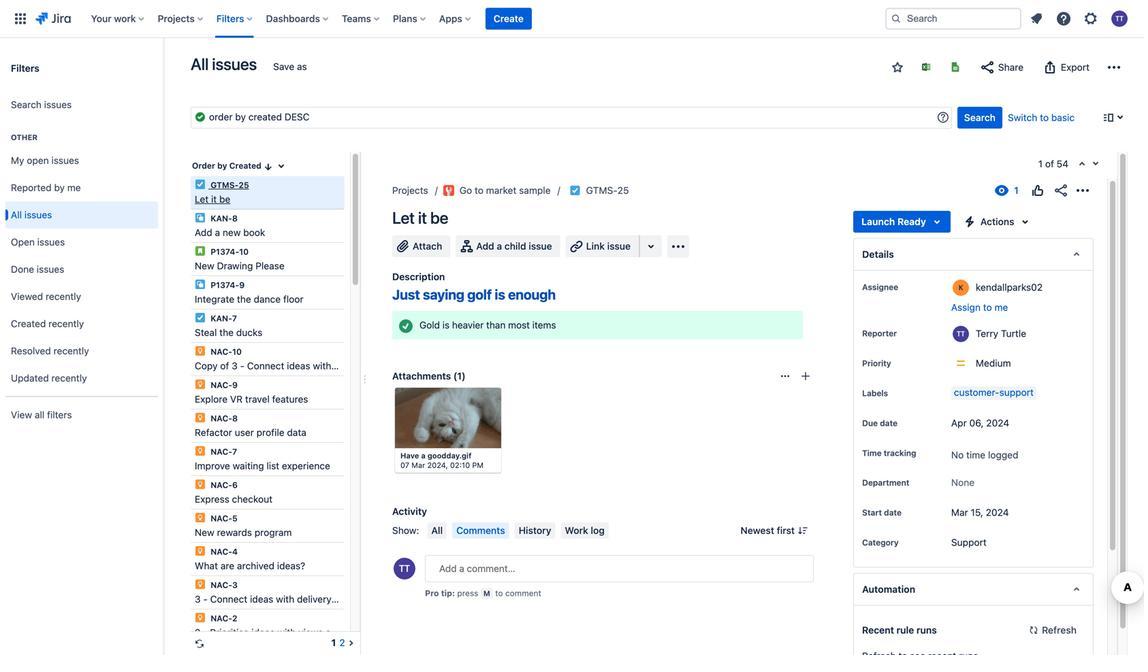 Task type: describe. For each thing, give the bounding box(es) containing it.
time
[[862, 449, 882, 458]]

refactor
[[195, 427, 232, 439]]

basic
[[1052, 112, 1075, 123]]

my open issues link
[[5, 147, 158, 174]]

9 for vr
[[232, 381, 238, 390]]

1 vertical spatial let it be
[[392, 208, 448, 228]]

recently for viewed recently
[[46, 291, 81, 303]]

ideas?
[[277, 561, 305, 572]]

updated recently
[[11, 373, 87, 384]]

1 horizontal spatial all
[[191, 54, 209, 74]]

0 horizontal spatial be
[[219, 194, 230, 205]]

are
[[221, 561, 234, 572]]

search button
[[958, 107, 1003, 129]]

more information about this user image for kendallparks02
[[953, 280, 969, 296]]

save as
[[273, 61, 307, 72]]

the for steal
[[219, 327, 234, 339]]

small image inside order by created link
[[263, 162, 274, 173]]

with for delivery
[[276, 594, 294, 606]]

0 horizontal spatial it
[[211, 194, 217, 205]]

nac-8
[[208, 414, 238, 424]]

viewed recently link
[[5, 283, 158, 311]]

0 vertical spatial ideas
[[287, 361, 310, 372]]

link issue
[[586, 241, 631, 252]]

show:
[[392, 526, 419, 537]]

story image
[[195, 246, 206, 257]]

of for 1
[[1046, 158, 1054, 170]]

add app image
[[670, 239, 687, 255]]

1 vertical spatial delivery
[[297, 594, 332, 606]]

kan- for the
[[211, 314, 232, 324]]

share
[[999, 62, 1024, 73]]

details element
[[854, 238, 1094, 271]]

vote options: no one has voted for this issue yet. image
[[1030, 183, 1046, 199]]

assign
[[952, 302, 981, 313]]

add for add a new book
[[195, 227, 212, 238]]

1 horizontal spatial task image
[[570, 185, 581, 196]]

all issues inside 'other' "group"
[[11, 210, 52, 221]]

1 horizontal spatial all issues
[[191, 54, 257, 74]]

open issues link
[[5, 229, 158, 256]]

0 vertical spatial created
[[229, 161, 261, 171]]

add a child issue button
[[456, 236, 560, 257]]

no
[[952, 450, 964, 461]]

0 horizontal spatial let it be
[[195, 194, 230, 205]]

issues down filters popup button
[[212, 54, 257, 74]]

sample
[[519, 185, 551, 196]]

dashboards button
[[262, 8, 334, 30]]

priority
[[862, 359, 891, 369]]

switch to basic
[[1008, 112, 1075, 123]]

kan- for a
[[211, 214, 232, 223]]

other group
[[5, 119, 158, 396]]

add attachment image
[[800, 371, 811, 382]]

a for child
[[497, 241, 502, 252]]

0 vertical spatial let
[[195, 194, 209, 205]]

more information about this user image for terry turtle
[[953, 326, 969, 343]]

nac-7
[[208, 448, 237, 457]]

to right the "m" on the bottom left
[[495, 589, 503, 599]]

features
[[272, 394, 308, 405]]

to for assign
[[983, 302, 992, 313]]

1 horizontal spatial it
[[418, 208, 427, 228]]

me for assign to me
[[995, 302, 1008, 313]]

add a child issue
[[476, 241, 552, 252]]

(1)
[[453, 371, 466, 382]]

comments
[[457, 526, 505, 537]]

export button
[[1035, 57, 1097, 78]]

newest first
[[741, 526, 795, 537]]

refactor user profile data
[[195, 427, 307, 439]]

automation element
[[854, 574, 1094, 607]]

comment
[[505, 589, 541, 599]]

new
[[223, 227, 241, 238]]

all inside 'button'
[[431, 526, 443, 537]]

idea image for what are archived ideas?
[[195, 546, 206, 557]]

launch ready button
[[854, 211, 951, 233]]

mar
[[952, 507, 968, 519]]

attach
[[413, 241, 442, 252]]

0 horizontal spatial 25
[[239, 181, 249, 190]]

list
[[267, 461, 279, 472]]

new rewards program
[[195, 528, 292, 539]]

ideas for views
[[252, 628, 275, 639]]

rewards
[[217, 528, 252, 539]]

dashboards
[[266, 13, 320, 24]]

idea image for copy
[[195, 346, 206, 357]]

2 - prioritise ideas with views and fields
[[195, 628, 369, 639]]

issues for "done issues" link
[[37, 264, 64, 275]]

created recently link
[[5, 311, 158, 338]]

with for views
[[277, 628, 296, 639]]

nac- for improve
[[211, 448, 232, 457]]

to for switch
[[1040, 112, 1049, 123]]

date for apr 06, 2024
[[880, 419, 898, 428]]

1 vertical spatial connect
[[210, 594, 247, 606]]

nac-6
[[208, 481, 238, 490]]

reported
[[11, 182, 52, 194]]

1 vertical spatial task image
[[195, 313, 206, 324]]

vr
[[230, 394, 243, 405]]

new for new rewards program
[[195, 528, 214, 539]]

gtms- inside gtms-25 link
[[586, 185, 618, 196]]

task image
[[195, 179, 206, 190]]

newest first button
[[733, 523, 814, 540]]

open
[[11, 237, 35, 248]]

0 vertical spatial jira
[[381, 361, 397, 372]]

primary element
[[8, 0, 875, 38]]

ready
[[898, 216, 926, 228]]

notifications image
[[1029, 11, 1045, 27]]

1 horizontal spatial small image
[[892, 62, 903, 73]]

5
[[232, 514, 238, 524]]

view all filters
[[11, 410, 72, 421]]

medium
[[976, 358, 1011, 369]]

due date
[[862, 419, 898, 428]]

link web pages and more image
[[643, 238, 659, 255]]

issue inside button
[[529, 241, 552, 252]]

0 vertical spatial with
[[313, 361, 331, 372]]

search for search
[[964, 112, 996, 123]]

help image
[[1056, 11, 1072, 27]]

nac- for express
[[211, 481, 232, 490]]

2 for 1
[[340, 638, 345, 649]]

to for go
[[475, 185, 484, 196]]

program
[[255, 528, 292, 539]]

search issues link
[[5, 91, 158, 119]]

tracking
[[884, 449, 917, 458]]

add for add a child issue
[[476, 241, 494, 252]]

kan-7
[[208, 314, 237, 324]]

panel success image
[[398, 319, 414, 335]]

all inside 'other' "group"
[[11, 210, 22, 221]]

assignee
[[862, 283, 899, 292]]

enough
[[508, 287, 556, 303]]

search image
[[891, 13, 902, 24]]

1 vertical spatial 3
[[232, 581, 238, 591]]

kan-8
[[208, 214, 238, 223]]

sidebar navigation image
[[149, 54, 178, 82]]

0 horizontal spatial 2
[[195, 628, 200, 639]]

0 vertical spatial -
[[240, 361, 245, 372]]

issues for open issues link
[[37, 237, 65, 248]]

3 - connect ideas with delivery in jira software
[[195, 594, 402, 606]]

recently for resolved recently
[[54, 346, 89, 357]]

gold is heavier than most items
[[420, 320, 556, 331]]

0 vertical spatial connect
[[247, 361, 284, 372]]

apps button
[[435, 8, 476, 30]]

0 vertical spatial 3
[[232, 361, 238, 372]]

experience
[[282, 461, 330, 472]]

view
[[11, 410, 32, 421]]

attachments menu image
[[780, 371, 791, 382]]

by for order
[[217, 161, 227, 171]]

1 vertical spatial be
[[430, 208, 448, 228]]

time tracking pin to top. only you can see pinned fields. image
[[919, 448, 930, 459]]

p1374-10
[[208, 247, 249, 257]]

export
[[1061, 62, 1090, 73]]

history button
[[515, 523, 556, 540]]

1 vertical spatial let
[[392, 208, 415, 228]]

idea image for express checkout
[[195, 480, 206, 490]]

1 horizontal spatial gtms-25
[[586, 185, 629, 196]]

done issues link
[[5, 256, 158, 283]]

2 vertical spatial 3
[[195, 594, 201, 606]]

a for new
[[215, 227, 220, 238]]

nac- for 2
[[211, 614, 232, 624]]

idea image for improve waiting list experience
[[195, 446, 206, 457]]

1 horizontal spatial 25
[[618, 185, 629, 196]]

steal
[[195, 327, 217, 339]]

p1374- for new
[[211, 247, 239, 257]]

share link
[[973, 57, 1031, 78]]

comments button
[[452, 523, 509, 540]]

nac-9
[[208, 381, 238, 390]]

time tracking
[[862, 449, 917, 458]]

4
[[232, 548, 238, 557]]

order by created link
[[191, 157, 275, 174]]

me for reported by me
[[67, 182, 81, 194]]

gtms-25 link
[[586, 183, 629, 199]]

issues for all issues link
[[24, 210, 52, 221]]

what are archived ideas?
[[195, 561, 305, 572]]

filters button
[[212, 8, 258, 30]]

nac- for what
[[211, 548, 232, 557]]

nac- for copy
[[211, 347, 232, 357]]

7 for waiting
[[232, 448, 237, 457]]

copy link to issue image
[[626, 185, 637, 196]]

logged
[[988, 450, 1019, 461]]

explore
[[195, 394, 228, 405]]



Task type: vqa. For each thing, say whether or not it's contained in the screenshot.
Idea image related to Copy
yes



Task type: locate. For each thing, give the bounding box(es) containing it.
0 vertical spatial it
[[211, 194, 217, 205]]

customer-support link
[[952, 387, 1037, 401]]

go to market sample image
[[443, 185, 454, 196]]

1 p1374- from the top
[[211, 247, 239, 257]]

0 horizontal spatial all issues
[[11, 210, 52, 221]]

8 for a
[[232, 214, 238, 223]]

projects for projects dropdown button
[[158, 13, 195, 24]]

your work button
[[87, 8, 150, 30]]

projects inside dropdown button
[[158, 13, 195, 24]]

let it be up attach button
[[392, 208, 448, 228]]

activity
[[392, 506, 427, 518]]

work log button
[[561, 523, 609, 540]]

what
[[195, 561, 218, 572]]

0 vertical spatial software
[[400, 361, 439, 372]]

0 vertical spatial filters
[[216, 13, 244, 24]]

open issues
[[11, 237, 65, 248]]

1 vertical spatial 9
[[232, 381, 238, 390]]

date right due
[[880, 419, 898, 428]]

idea image for 3
[[195, 580, 206, 591]]

first
[[777, 526, 795, 537]]

to right assign
[[983, 302, 992, 313]]

0 horizontal spatial delivery
[[297, 594, 332, 606]]

resolved recently
[[11, 346, 89, 357]]

of left "54"
[[1046, 158, 1054, 170]]

9 up "integrate the dance floor"
[[239, 281, 245, 290]]

is
[[495, 287, 505, 303], [443, 320, 450, 331]]

save as button
[[266, 56, 314, 78]]

description
[[392, 271, 445, 283]]

nac- for 3
[[211, 581, 232, 591]]

search up other
[[11, 99, 42, 110]]

jira image
[[35, 11, 71, 27], [35, 11, 71, 27]]

issues up other heading
[[44, 99, 72, 110]]

1 idea image from the top
[[195, 446, 206, 457]]

support
[[952, 537, 987, 549]]

settings image
[[1083, 11, 1099, 27]]

1 vertical spatial me
[[995, 302, 1008, 313]]

1
[[1039, 158, 1043, 170], [331, 638, 336, 649]]

6 nac- from the top
[[211, 514, 232, 524]]

a
[[215, 227, 220, 238], [497, 241, 502, 252]]

kendallparks02
[[976, 282, 1043, 293]]

small image right order by created
[[263, 162, 274, 173]]

issues inside "done issues" link
[[37, 264, 64, 275]]

5 nac- from the top
[[211, 481, 232, 490]]

8 nac- from the top
[[211, 581, 232, 591]]

golf
[[467, 287, 492, 303]]

0 vertical spatial task image
[[570, 185, 581, 196]]

idea image down what
[[195, 580, 206, 591]]

log
[[591, 526, 605, 537]]

steal the ducks
[[195, 327, 263, 339]]

1 horizontal spatial let it be
[[392, 208, 448, 228]]

1 vertical spatial date
[[884, 508, 902, 518]]

p1374- up integrate
[[211, 281, 239, 290]]

me inside 'other' "group"
[[67, 182, 81, 194]]

created inside 'other' "group"
[[11, 319, 46, 330]]

1 horizontal spatial issue
[[607, 241, 631, 252]]

kan- up 'steal the ducks'
[[211, 314, 232, 324]]

your work
[[91, 13, 136, 24]]

to inside 'link'
[[475, 185, 484, 196]]

0 horizontal spatial a
[[215, 227, 220, 238]]

1 vertical spatial more information about this user image
[[953, 326, 969, 343]]

1 vertical spatial projects
[[392, 185, 428, 196]]

1 horizontal spatial 2
[[232, 614, 237, 624]]

issue inside "button"
[[607, 241, 631, 252]]

0 vertical spatial 10
[[239, 247, 249, 257]]

recently for updated recently
[[51, 373, 87, 384]]

plans
[[393, 13, 417, 24]]

issues inside my open issues link
[[51, 155, 79, 166]]

1 for 1 2
[[331, 638, 336, 649]]

new drawing please
[[195, 261, 285, 272]]

nac-10
[[208, 347, 242, 357]]

0 horizontal spatial created
[[11, 319, 46, 330]]

1 vertical spatial small image
[[263, 162, 274, 173]]

1 horizontal spatial by
[[217, 161, 227, 171]]

attach button
[[392, 236, 451, 257]]

of for copy
[[220, 361, 229, 372]]

book
[[243, 227, 265, 238]]

3
[[232, 361, 238, 372], [232, 581, 238, 591], [195, 594, 201, 606]]

nac- up express
[[211, 481, 232, 490]]

created down viewed
[[11, 319, 46, 330]]

1 vertical spatial with
[[276, 594, 294, 606]]

1 horizontal spatial projects
[[392, 185, 428, 196]]

projects left "go to market sample" icon
[[392, 185, 428, 196]]

is right "golf"
[[495, 287, 505, 303]]

1 vertical spatial software
[[363, 594, 402, 606]]

nac-5
[[208, 514, 238, 524]]

market
[[486, 185, 517, 196]]

projects
[[158, 13, 195, 24], [392, 185, 428, 196]]

kan- up add a new book
[[211, 214, 232, 223]]

by right order
[[217, 161, 227, 171]]

more actions image
[[1108, 59, 1121, 76]]

created
[[229, 161, 261, 171], [11, 319, 46, 330]]

Search field
[[886, 8, 1022, 30]]

archived
[[237, 561, 275, 572]]

nac-2
[[208, 614, 237, 624]]

actions
[[981, 216, 1015, 228]]

0 vertical spatial a
[[215, 227, 220, 238]]

new for new drawing please
[[195, 261, 214, 272]]

a left new
[[215, 227, 220, 238]]

10 for please
[[239, 247, 249, 257]]

projects up the sidebar navigation image
[[158, 13, 195, 24]]

me inside button
[[995, 302, 1008, 313]]

actions image
[[1075, 183, 1091, 199]]

2 link
[[339, 637, 346, 650]]

0 horizontal spatial gtms-
[[211, 181, 239, 190]]

issues up "viewed recently"
[[37, 264, 64, 275]]

most
[[508, 320, 530, 331]]

the down p1374-9
[[237, 294, 251, 305]]

idea image up what
[[195, 546, 206, 557]]

8 up new
[[232, 214, 238, 223]]

new down nac-5
[[195, 528, 214, 539]]

me down kendallparks02
[[995, 302, 1008, 313]]

connect
[[247, 361, 284, 372], [210, 594, 247, 606]]

gtms-25 down order by created
[[208, 181, 249, 190]]

turtle
[[1001, 328, 1027, 340]]

search left the switch
[[964, 112, 996, 123]]

None text field
[[191, 107, 952, 129]]

0 vertical spatial add
[[195, 227, 212, 238]]

1 of 54
[[1039, 158, 1069, 170]]

idea image up express
[[195, 480, 206, 490]]

let it be down task icon on the top left of the page
[[195, 194, 230, 205]]

ideas right prioritise
[[252, 628, 275, 639]]

2 right views
[[340, 638, 345, 649]]

of down the nac-10
[[220, 361, 229, 372]]

be
[[219, 194, 230, 205], [430, 208, 448, 228]]

2024 for apr 06, 2024
[[987, 418, 1010, 429]]

me down my open issues link on the top
[[67, 182, 81, 194]]

1 horizontal spatial me
[[995, 302, 1008, 313]]

no time logged
[[952, 450, 1019, 461]]

small image
[[892, 62, 903, 73], [263, 162, 274, 173]]

1 vertical spatial created
[[11, 319, 46, 330]]

idea image for refactor
[[195, 413, 206, 424]]

0 horizontal spatial jira
[[344, 594, 360, 606]]

be up kan-8
[[219, 194, 230, 205]]

heavier
[[452, 320, 484, 331]]

1 more information about this user image from the top
[[953, 280, 969, 296]]

2 vertical spatial all
[[431, 526, 443, 537]]

0 horizontal spatial 1
[[331, 638, 336, 649]]

2 kan- from the top
[[211, 314, 232, 324]]

task image up the steal
[[195, 313, 206, 324]]

idea image
[[195, 446, 206, 457], [195, 480, 206, 490], [195, 513, 206, 524], [195, 546, 206, 557]]

9 for the
[[239, 281, 245, 290]]

2 more information about this user image from the top
[[953, 326, 969, 343]]

0 vertical spatial p1374-
[[211, 247, 239, 257]]

3 down what
[[195, 594, 201, 606]]

connect up travel
[[247, 361, 284, 372]]

recently down the created recently link
[[54, 346, 89, 357]]

menu bar
[[425, 523, 612, 540]]

7 up 'steal the ducks'
[[232, 314, 237, 324]]

2 nac- from the top
[[211, 381, 232, 390]]

date for mar 15, 2024
[[884, 508, 902, 518]]

be down "go to market sample" icon
[[430, 208, 448, 228]]

3 idea image from the top
[[195, 513, 206, 524]]

filters up "search issues" on the left top
[[11, 63, 39, 74]]

- down what
[[203, 594, 208, 606]]

15,
[[971, 507, 984, 519]]

1 horizontal spatial filters
[[216, 13, 244, 24]]

2 vertical spatial ideas
[[252, 628, 275, 639]]

it up attach button
[[418, 208, 427, 228]]

10 for 3
[[232, 347, 242, 357]]

3 down are
[[232, 581, 238, 591]]

idea image for explore
[[195, 379, 206, 390]]

idea image for new rewards program
[[195, 513, 206, 524]]

nac- up are
[[211, 548, 232, 557]]

1 horizontal spatial a
[[497, 241, 502, 252]]

nac-
[[211, 347, 232, 357], [211, 381, 232, 390], [211, 414, 232, 424], [211, 448, 232, 457], [211, 481, 232, 490], [211, 514, 232, 524], [211, 548, 232, 557], [211, 581, 232, 591], [211, 614, 232, 624]]

0 vertical spatial by
[[217, 161, 227, 171]]

is right gold
[[443, 320, 450, 331]]

not available - this is the first issue image
[[1077, 159, 1088, 170]]

projects for projects link
[[392, 185, 428, 196]]

nac- up prioritise
[[211, 614, 232, 624]]

9 up vr
[[232, 381, 238, 390]]

0 horizontal spatial task image
[[195, 313, 206, 324]]

add inside button
[[476, 241, 494, 252]]

subtask image
[[195, 213, 206, 223]]

0 vertical spatial new
[[195, 261, 214, 272]]

idea image
[[195, 346, 206, 357], [195, 379, 206, 390], [195, 413, 206, 424], [195, 580, 206, 591], [195, 613, 206, 624]]

1 horizontal spatial add
[[476, 241, 494, 252]]

issues for search issues link
[[44, 99, 72, 110]]

0 vertical spatial search
[[11, 99, 42, 110]]

ideas up features
[[287, 361, 310, 372]]

0 vertical spatial 9
[[239, 281, 245, 290]]

1 vertical spatial it
[[418, 208, 427, 228]]

gtms- down order by created
[[211, 181, 239, 190]]

- for connect
[[203, 594, 208, 606]]

automation
[[862, 584, 916, 596]]

menu bar containing all
[[425, 523, 612, 540]]

new down the story image
[[195, 261, 214, 272]]

0 horizontal spatial filters
[[11, 63, 39, 74]]

3 down the nac-10
[[232, 361, 238, 372]]

10 up new drawing please
[[239, 247, 249, 257]]

1 horizontal spatial delivery
[[334, 361, 368, 372]]

open in microsoft excel image
[[921, 62, 932, 73]]

5 idea image from the top
[[195, 613, 206, 624]]

p1374-
[[211, 247, 239, 257], [211, 281, 239, 290]]

user
[[235, 427, 254, 439]]

search for search issues
[[11, 99, 42, 110]]

all issues down reported on the left top of page
[[11, 210, 52, 221]]

1 vertical spatial in
[[334, 594, 342, 606]]

apr
[[952, 418, 967, 429]]

4 idea image from the top
[[195, 580, 206, 591]]

by for reported
[[54, 182, 65, 194]]

idea image up improve
[[195, 446, 206, 457]]

to right go
[[475, 185, 484, 196]]

subtask image
[[195, 279, 206, 290]]

0 horizontal spatial gtms-25
[[208, 181, 249, 190]]

checkout
[[232, 494, 273, 505]]

2024 right 06,
[[987, 418, 1010, 429]]

1 vertical spatial filters
[[11, 63, 39, 74]]

8 for user
[[232, 414, 238, 424]]

06,
[[970, 418, 984, 429]]

software up fields at left bottom
[[363, 594, 402, 606]]

all right the sidebar navigation image
[[191, 54, 209, 74]]

more information about this user image left terry
[[953, 326, 969, 343]]

other heading
[[5, 132, 158, 143]]

more information about this user image
[[953, 280, 969, 296], [953, 326, 969, 343]]

2 horizontal spatial all
[[431, 526, 443, 537]]

8 up user on the left of the page
[[232, 414, 238, 424]]

4 nac- from the top
[[211, 448, 232, 457]]

all right show:
[[431, 526, 443, 537]]

my
[[11, 155, 24, 166]]

filters right projects dropdown button
[[216, 13, 244, 24]]

1 vertical spatial 10
[[232, 347, 242, 357]]

start date
[[862, 508, 902, 518]]

7 for the
[[232, 314, 237, 324]]

ideas for delivery
[[250, 594, 273, 606]]

25 up link issue
[[618, 185, 629, 196]]

1 vertical spatial p1374-
[[211, 281, 239, 290]]

press
[[457, 589, 478, 599]]

2 horizontal spatial 2
[[340, 638, 345, 649]]

idea image up 'refactor'
[[195, 413, 206, 424]]

nac- for new
[[211, 514, 232, 524]]

issues inside search issues link
[[44, 99, 72, 110]]

0 vertical spatial kan-
[[211, 214, 232, 223]]

the for integrate
[[237, 294, 251, 305]]

1 left 2 link at bottom left
[[331, 638, 336, 649]]

banner
[[0, 0, 1144, 38]]

1 for 1 of 54
[[1039, 158, 1043, 170]]

updated recently link
[[5, 365, 158, 392]]

0 vertical spatial is
[[495, 287, 505, 303]]

recently for created recently
[[48, 319, 84, 330]]

idea image left nac-2
[[195, 613, 206, 624]]

0 horizontal spatial in
[[334, 594, 342, 606]]

search inside button
[[964, 112, 996, 123]]

0 horizontal spatial is
[[443, 320, 450, 331]]

10
[[239, 247, 249, 257], [232, 347, 242, 357]]

1 idea image from the top
[[195, 346, 206, 357]]

task image left gtms-25 link
[[570, 185, 581, 196]]

0 horizontal spatial of
[[220, 361, 229, 372]]

3 idea image from the top
[[195, 413, 206, 424]]

p1374- up 'drawing'
[[211, 247, 239, 257]]

next issue 'kan-8' ( type 'j' ) image
[[1091, 159, 1102, 170]]

issues up open issues
[[24, 210, 52, 221]]

created right order
[[229, 161, 261, 171]]

1 horizontal spatial created
[[229, 161, 261, 171]]

and
[[326, 628, 342, 639]]

create
[[494, 13, 524, 24]]

1 vertical spatial a
[[497, 241, 502, 252]]

0 vertical spatial all
[[191, 54, 209, 74]]

issues right open at left top
[[51, 155, 79, 166]]

1 horizontal spatial 1
[[1039, 158, 1043, 170]]

issue right link
[[607, 241, 631, 252]]

1 horizontal spatial is
[[495, 287, 505, 303]]

filters
[[216, 13, 244, 24], [11, 63, 39, 74]]

25 down order by created link at the left of the page
[[239, 181, 249, 190]]

open in google sheets image
[[950, 62, 961, 73]]

0 vertical spatial all issues
[[191, 54, 257, 74]]

nac- up improve
[[211, 448, 232, 457]]

open
[[27, 155, 49, 166]]

2 left prioritise
[[195, 628, 200, 639]]

0 horizontal spatial projects
[[158, 13, 195, 24]]

delete image
[[479, 394, 495, 411]]

1 vertical spatial 8
[[232, 414, 238, 424]]

banner containing your work
[[0, 0, 1144, 38]]

issues inside all issues link
[[24, 210, 52, 221]]

1 horizontal spatial gtms-
[[586, 185, 618, 196]]

the down kan-7 on the top of the page
[[219, 327, 234, 339]]

0 vertical spatial let it be
[[195, 194, 230, 205]]

4 idea image from the top
[[195, 546, 206, 557]]

1 vertical spatial kan-
[[211, 314, 232, 324]]

2 new from the top
[[195, 528, 214, 539]]

nac- down are
[[211, 581, 232, 591]]

task image
[[570, 185, 581, 196], [195, 313, 206, 324]]

actions button
[[956, 211, 1039, 233]]

p1374- for integrate
[[211, 281, 239, 290]]

9 nac- from the top
[[211, 614, 232, 624]]

resolved
[[11, 346, 51, 357]]

recently down "resolved recently" link
[[51, 373, 87, 384]]

0 vertical spatial the
[[237, 294, 251, 305]]

gold
[[420, 320, 440, 331]]

recently down viewed recently link
[[48, 319, 84, 330]]

projects button
[[154, 8, 208, 30]]

1 left "54"
[[1039, 158, 1043, 170]]

idea image up copy at left bottom
[[195, 346, 206, 357]]

1 horizontal spatial the
[[237, 294, 251, 305]]

to left basic at the top right
[[1040, 112, 1049, 123]]

download image
[[456, 394, 472, 411]]

1 nac- from the top
[[211, 347, 232, 357]]

nac- for explore
[[211, 381, 232, 390]]

1 horizontal spatial jira
[[381, 361, 397, 372]]

due
[[862, 419, 878, 428]]

0 vertical spatial 2024
[[987, 418, 1010, 429]]

1 vertical spatial -
[[203, 594, 208, 606]]

issues inside open issues link
[[37, 237, 65, 248]]

assign to me button
[[952, 301, 1080, 315]]

1 vertical spatial is
[[443, 320, 450, 331]]

express checkout
[[195, 494, 273, 505]]

1 horizontal spatial in
[[371, 361, 379, 372]]

2 issue from the left
[[607, 241, 631, 252]]

it up kan-8
[[211, 194, 217, 205]]

2024 for mar 15, 2024
[[986, 507, 1009, 519]]

1 vertical spatial 1
[[331, 638, 336, 649]]

1 vertical spatial jira
[[344, 594, 360, 606]]

a left "child"
[[497, 241, 502, 252]]

issue right "child"
[[529, 241, 552, 252]]

main content
[[163, 38, 1144, 656]]

idea image for 2
[[195, 613, 206, 624]]

nac- up explore at bottom
[[211, 381, 232, 390]]

2 p1374- from the top
[[211, 281, 239, 290]]

appswitcher icon image
[[12, 11, 29, 27]]

1 issue from the left
[[529, 241, 552, 252]]

1 kan- from the top
[[211, 214, 232, 223]]

recently up created recently
[[46, 291, 81, 303]]

1 vertical spatial search
[[964, 112, 996, 123]]

nac- for refactor
[[211, 414, 232, 424]]

to
[[1040, 112, 1049, 123], [475, 185, 484, 196], [983, 302, 992, 313], [495, 589, 503, 599]]

2 idea image from the top
[[195, 379, 206, 390]]

category
[[862, 538, 899, 548]]

small image left open in microsoft excel 'image'
[[892, 62, 903, 73]]

filters inside popup button
[[216, 13, 244, 24]]

your profile and settings image
[[1112, 11, 1128, 27]]

gtms-25 up link issue
[[586, 185, 629, 196]]

the
[[237, 294, 251, 305], [219, 327, 234, 339]]

all issues link
[[5, 202, 158, 229]]

1 horizontal spatial 9
[[239, 281, 245, 290]]

Add a comment… field
[[425, 556, 814, 583]]

0 horizontal spatial the
[[219, 327, 234, 339]]

profile
[[257, 427, 284, 439]]

by inside 'other' "group"
[[54, 182, 65, 194]]

0 horizontal spatial search
[[11, 99, 42, 110]]

teams
[[342, 13, 371, 24]]

- for prioritise
[[203, 628, 207, 639]]

0 horizontal spatial let
[[195, 194, 209, 205]]

nac- up "rewards"
[[211, 514, 232, 524]]

6
[[232, 481, 238, 490]]

2 idea image from the top
[[195, 480, 206, 490]]

1 2
[[331, 638, 345, 649]]

a inside button
[[497, 241, 502, 252]]

add left "child"
[[476, 241, 494, 252]]

recently
[[46, 291, 81, 303], [48, 319, 84, 330], [54, 346, 89, 357], [51, 373, 87, 384]]

1 horizontal spatial search
[[964, 112, 996, 123]]

created recently
[[11, 319, 84, 330]]

0 vertical spatial delivery
[[334, 361, 368, 372]]

connect down the nac-3
[[210, 594, 247, 606]]

7 up waiting
[[232, 448, 237, 457]]

0 vertical spatial in
[[371, 361, 379, 372]]

1 vertical spatial all issues
[[11, 210, 52, 221]]

1 new from the top
[[195, 261, 214, 272]]

0 horizontal spatial add
[[195, 227, 212, 238]]

1 vertical spatial new
[[195, 528, 214, 539]]

3 nac- from the top
[[211, 414, 232, 424]]

let down task icon on the top left of the page
[[195, 194, 209, 205]]

2 vertical spatial with
[[277, 628, 296, 639]]

ideas
[[287, 361, 310, 372], [250, 594, 273, 606], [252, 628, 275, 639]]

as
[[297, 61, 307, 72]]

0 vertical spatial me
[[67, 182, 81, 194]]

7 nac- from the top
[[211, 548, 232, 557]]

go to market sample
[[460, 185, 551, 196]]

pro
[[425, 589, 439, 599]]

7
[[232, 314, 237, 324], [232, 448, 237, 457]]

2024 right 15,
[[986, 507, 1009, 519]]

to inside button
[[983, 302, 992, 313]]

2 for nac-
[[232, 614, 237, 624]]

waiting
[[233, 461, 264, 472]]

attachments
[[392, 371, 451, 382]]

- down the nac-10
[[240, 361, 245, 372]]

date right start
[[884, 508, 902, 518]]



